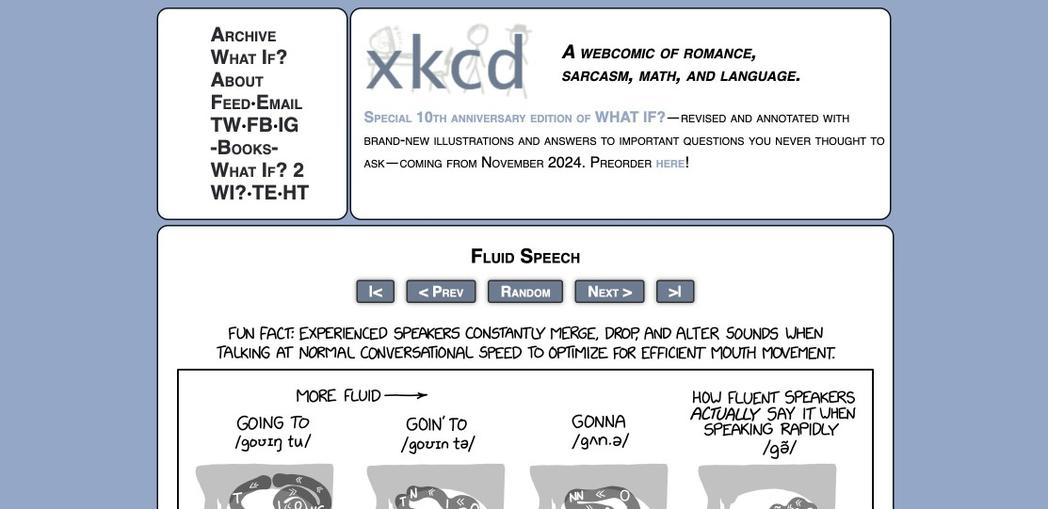 Task type: vqa. For each thing, say whether or not it's contained in the screenshot.
Greenland Size image
no



Task type: locate. For each thing, give the bounding box(es) containing it.
xkcd.com logo image
[[364, 22, 538, 100]]



Task type: describe. For each thing, give the bounding box(es) containing it.
fluid speech image
[[177, 316, 874, 510]]



